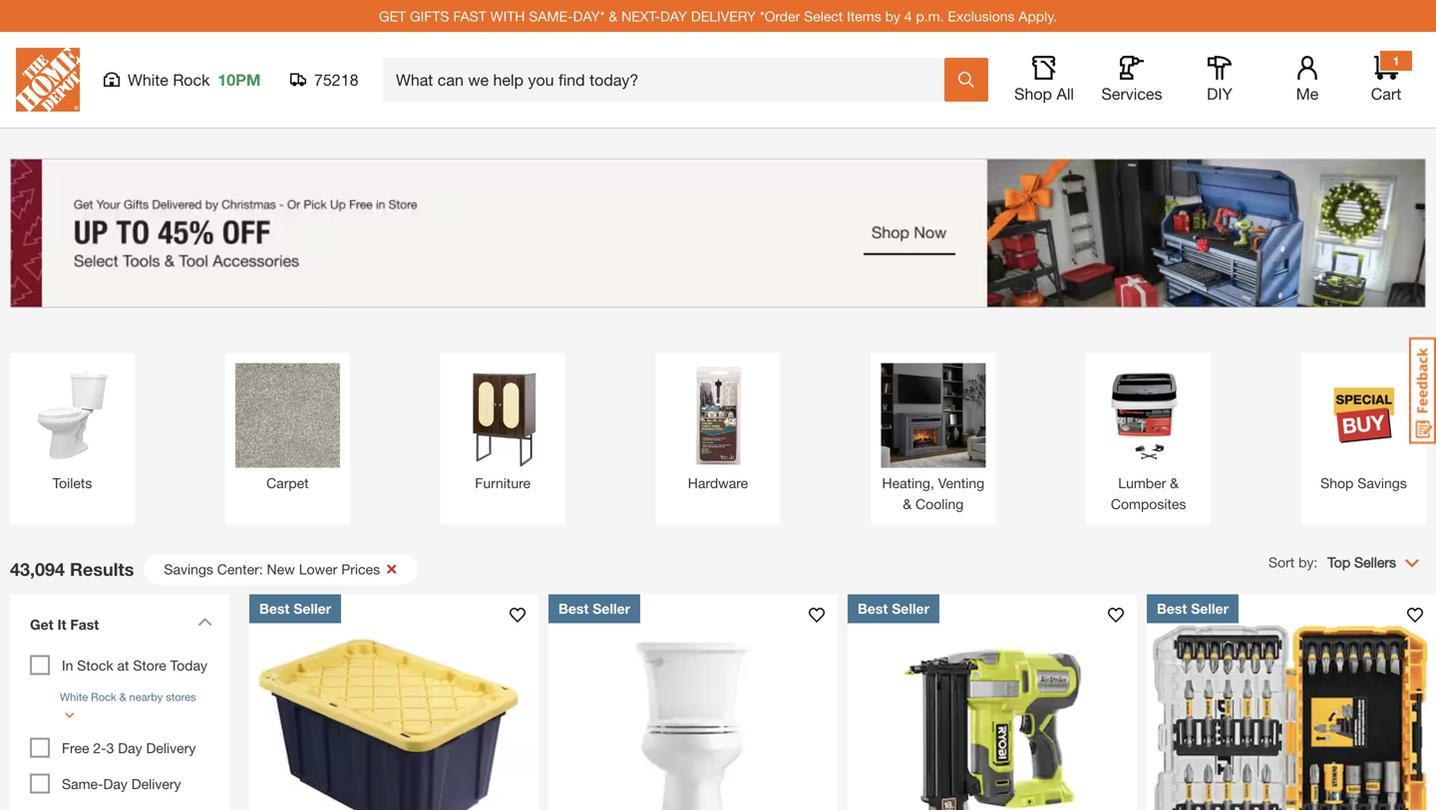 Task type: vqa. For each thing, say whether or not it's contained in the screenshot.
THE SELLER related to ONE+ 18V 18-Gauge Cordless AirStrike Brad Nailer (Tool Only) image
yes



Task type: describe. For each thing, give the bounding box(es) containing it.
furniture image
[[450, 364, 555, 468]]

hardware image
[[666, 364, 770, 468]]

What can we help you find today? search field
[[396, 59, 943, 101]]

best seller for maxfit screwdriving set with sleeve (30-piece) image
[[1157, 601, 1229, 617]]

with
[[490, 8, 525, 24]]

shop savings
[[1321, 475, 1407, 492]]

white rock 10pm
[[128, 70, 261, 89]]

rock for 10pm
[[173, 70, 210, 89]]

43,094 results
[[10, 559, 134, 580]]

stores
[[166, 691, 196, 704]]

best for highline arc the complete solution 2-piece 1.28 gpf single flush elongated toilet in white image
[[558, 601, 589, 617]]

get gifts fast with same-day* & next-day delivery *order select items by 4 p.m. exclusions apply.
[[379, 8, 1057, 24]]

same-day delivery
[[62, 776, 181, 793]]

get
[[379, 8, 406, 24]]

2-
[[93, 740, 106, 757]]

best for 27 gal. tough storage tote in black with yellow lid image
[[259, 601, 290, 617]]

composites
[[1111, 496, 1186, 513]]

rock for &
[[91, 691, 116, 704]]

& inside lumber & composites
[[1170, 475, 1179, 492]]

select
[[804, 8, 843, 24]]

furniture link
[[450, 364, 555, 494]]

white for white rock 10pm
[[128, 70, 168, 89]]

in stock at store today
[[62, 658, 207, 674]]

fast
[[453, 8, 486, 24]]

me
[[1296, 84, 1319, 103]]

10pm
[[218, 70, 261, 89]]

same-day delivery link
[[62, 776, 181, 793]]

carpet image
[[235, 364, 340, 468]]

shop all
[[1014, 84, 1074, 103]]

shop all button
[[1012, 56, 1076, 104]]

lumber & composites
[[1111, 475, 1186, 513]]

sort
[[1269, 554, 1295, 571]]

feedback link image
[[1409, 337, 1436, 445]]

*order
[[760, 8, 800, 24]]

3
[[106, 740, 114, 757]]

venting
[[938, 475, 984, 492]]

1
[[1393, 54, 1400, 68]]

seller for the one+ 18v 18-gauge cordless airstrike brad nailer (tool only) 'image'
[[892, 601, 929, 617]]

same-
[[529, 8, 573, 24]]

free
[[62, 740, 89, 757]]

best for maxfit screwdriving set with sleeve (30-piece) image
[[1157, 601, 1187, 617]]

by:
[[1299, 554, 1318, 571]]

maxfit screwdriving set with sleeve (30-piece) image
[[1147, 595, 1436, 811]]

services
[[1101, 84, 1162, 103]]

best seller for highline arc the complete solution 2-piece 1.28 gpf single flush elongated toilet in white image
[[558, 601, 630, 617]]

cart
[[1371, 84, 1401, 103]]

new
[[267, 561, 295, 578]]

4
[[904, 8, 912, 24]]

savings center: new lower prices button
[[144, 555, 418, 585]]

items
[[847, 8, 881, 24]]

seller for 27 gal. tough storage tote in black with yellow lid image
[[293, 601, 331, 617]]

services button
[[1100, 56, 1164, 104]]

shop for shop savings
[[1321, 475, 1354, 492]]

caret icon image
[[197, 618, 212, 627]]

toilets link
[[20, 364, 125, 494]]

43,094
[[10, 559, 65, 580]]

fast
[[70, 617, 99, 633]]

0 vertical spatial day
[[118, 740, 142, 757]]

top
[[1328, 554, 1350, 571]]

white rock & nearby stores
[[60, 691, 196, 704]]

savings inside savings center: new lower prices button
[[164, 561, 213, 578]]



Task type: locate. For each thing, give the bounding box(es) containing it.
delivery down free 2-3 day delivery
[[131, 776, 181, 793]]

lumber & composites image
[[1096, 364, 1201, 468]]

shop inside button
[[1014, 84, 1052, 103]]

today
[[170, 658, 207, 674]]

prices
[[341, 561, 380, 578]]

4 best seller from the left
[[1157, 601, 1229, 617]]

lumber
[[1118, 475, 1166, 492]]

store
[[133, 658, 166, 674]]

0 vertical spatial white
[[128, 70, 168, 89]]

0 horizontal spatial savings
[[164, 561, 213, 578]]

same-
[[62, 776, 103, 793]]

2 best seller from the left
[[558, 601, 630, 617]]

all
[[1057, 84, 1074, 103]]

delivery
[[691, 8, 756, 24]]

seller for maxfit screwdriving set with sleeve (30-piece) image
[[1191, 601, 1229, 617]]

hardware
[[688, 475, 748, 492]]

1 best from the left
[[259, 601, 290, 617]]

me button
[[1276, 56, 1339, 104]]

1 best seller from the left
[[259, 601, 331, 617]]

day right 3
[[118, 740, 142, 757]]

best seller
[[259, 601, 331, 617], [558, 601, 630, 617], [858, 601, 929, 617], [1157, 601, 1229, 617]]

get it fast link
[[20, 605, 219, 651]]

&
[[609, 8, 618, 24], [1170, 475, 1179, 492], [903, 496, 912, 513], [119, 691, 126, 704]]

0 vertical spatial rock
[[173, 70, 210, 89]]

the home depot logo image
[[16, 48, 80, 112]]

0 vertical spatial shop
[[1014, 84, 1052, 103]]

1 horizontal spatial savings
[[1358, 475, 1407, 492]]

free 2-3 day delivery
[[62, 740, 196, 757]]

apply.
[[1019, 8, 1057, 24]]

& right day*
[[609, 8, 618, 24]]

1 vertical spatial delivery
[[131, 776, 181, 793]]

seller
[[293, 601, 331, 617], [593, 601, 630, 617], [892, 601, 929, 617], [1191, 601, 1229, 617]]

0 vertical spatial delivery
[[146, 740, 196, 757]]

75218 button
[[290, 70, 359, 90]]

1 horizontal spatial white
[[128, 70, 168, 89]]

in stock at store today link
[[62, 658, 207, 674]]

sort by: top sellers
[[1269, 554, 1396, 571]]

furniture
[[475, 475, 531, 492]]

day*
[[573, 8, 605, 24]]

lower
[[299, 561, 337, 578]]

lumber & composites link
[[1096, 364, 1201, 515]]

1 vertical spatial rock
[[91, 691, 116, 704]]

rock
[[173, 70, 210, 89], [91, 691, 116, 704]]

1 horizontal spatial shop
[[1321, 475, 1354, 492]]

savings inside shop savings link
[[1358, 475, 1407, 492]]

best
[[259, 601, 290, 617], [558, 601, 589, 617], [858, 601, 888, 617], [1157, 601, 1187, 617]]

white for white rock & nearby stores
[[60, 691, 88, 704]]

heating, venting & cooling link
[[881, 364, 986, 515]]

cart 1
[[1371, 54, 1401, 103]]

nearby
[[129, 691, 163, 704]]

gifts
[[410, 8, 449, 24]]

stock
[[77, 658, 113, 674]]

get it fast
[[30, 617, 99, 633]]

27 gal. tough storage tote in black with yellow lid image
[[249, 595, 539, 811]]

exclusions
[[948, 8, 1015, 24]]

1 vertical spatial savings
[[164, 561, 213, 578]]

day
[[660, 8, 687, 24]]

1 vertical spatial white
[[60, 691, 88, 704]]

in
[[62, 658, 73, 674]]

white down 'in'
[[60, 691, 88, 704]]

shop savings link
[[1311, 364, 1416, 494]]

cooling
[[916, 496, 964, 513]]

hardware link
[[666, 364, 770, 494]]

0 horizontal spatial rock
[[91, 691, 116, 704]]

at
[[117, 658, 129, 674]]

free 2-3 day delivery link
[[62, 740, 196, 757]]

best for the one+ 18v 18-gauge cordless airstrike brad nailer (tool only) 'image'
[[858, 601, 888, 617]]

2 best from the left
[[558, 601, 589, 617]]

4 seller from the left
[[1191, 601, 1229, 617]]

shop for shop all
[[1014, 84, 1052, 103]]

center:
[[217, 561, 263, 578]]

day down 3
[[103, 776, 128, 793]]

carpet link
[[235, 364, 340, 494]]

white
[[128, 70, 168, 89], [60, 691, 88, 704]]

3 best seller from the left
[[858, 601, 929, 617]]

best seller for 27 gal. tough storage tote in black with yellow lid image
[[259, 601, 331, 617]]

day
[[118, 740, 142, 757], [103, 776, 128, 793]]

1 horizontal spatial rock
[[173, 70, 210, 89]]

sellers
[[1354, 554, 1396, 571]]

3 best from the left
[[858, 601, 888, 617]]

2 seller from the left
[[593, 601, 630, 617]]

& inside 'heating, venting & cooling'
[[903, 496, 912, 513]]

results
[[70, 559, 134, 580]]

0 vertical spatial savings
[[1358, 475, 1407, 492]]

savings center: new lower prices
[[164, 561, 380, 578]]

75218
[[314, 70, 359, 89]]

toilets
[[53, 475, 92, 492]]

sponsored banner image
[[10, 159, 1426, 308]]

delivery
[[146, 740, 196, 757], [131, 776, 181, 793]]

white left 10pm
[[128, 70, 168, 89]]

shop
[[1014, 84, 1052, 103], [1321, 475, 1354, 492]]

seller for highline arc the complete solution 2-piece 1.28 gpf single flush elongated toilet in white image
[[593, 601, 630, 617]]

delivery down stores
[[146, 740, 196, 757]]

diy
[[1207, 84, 1233, 103]]

rock left 10pm
[[173, 70, 210, 89]]

shop left all
[[1014, 84, 1052, 103]]

best seller for the one+ 18v 18-gauge cordless airstrike brad nailer (tool only) 'image'
[[858, 601, 929, 617]]

4 best from the left
[[1157, 601, 1187, 617]]

toilets image
[[20, 364, 125, 468]]

& right lumber
[[1170, 475, 1179, 492]]

p.m.
[[916, 8, 944, 24]]

3 seller from the left
[[892, 601, 929, 617]]

savings down shop savings image
[[1358, 475, 1407, 492]]

by
[[885, 8, 900, 24]]

savings left "center:" at the left of the page
[[164, 561, 213, 578]]

heating, venting & cooling
[[882, 475, 984, 513]]

& down heating,
[[903, 496, 912, 513]]

heating,
[[882, 475, 934, 492]]

savings
[[1358, 475, 1407, 492], [164, 561, 213, 578]]

highline arc the complete solution 2-piece 1.28 gpf single flush elongated toilet in white image
[[548, 595, 838, 811]]

shop down shop savings image
[[1321, 475, 1354, 492]]

0 horizontal spatial shop
[[1014, 84, 1052, 103]]

rock down stock
[[91, 691, 116, 704]]

get
[[30, 617, 53, 633]]

& left nearby
[[119, 691, 126, 704]]

1 seller from the left
[[293, 601, 331, 617]]

carpet
[[266, 475, 309, 492]]

diy button
[[1188, 56, 1252, 104]]

0 horizontal spatial white
[[60, 691, 88, 704]]

1 vertical spatial shop
[[1321, 475, 1354, 492]]

shop savings image
[[1311, 364, 1416, 468]]

it
[[57, 617, 66, 633]]

next-
[[621, 8, 660, 24]]

1 vertical spatial day
[[103, 776, 128, 793]]

one+ 18v 18-gauge cordless airstrike brad nailer (tool only) image
[[848, 595, 1137, 811]]

heating, venting & cooling image
[[881, 364, 986, 468]]



